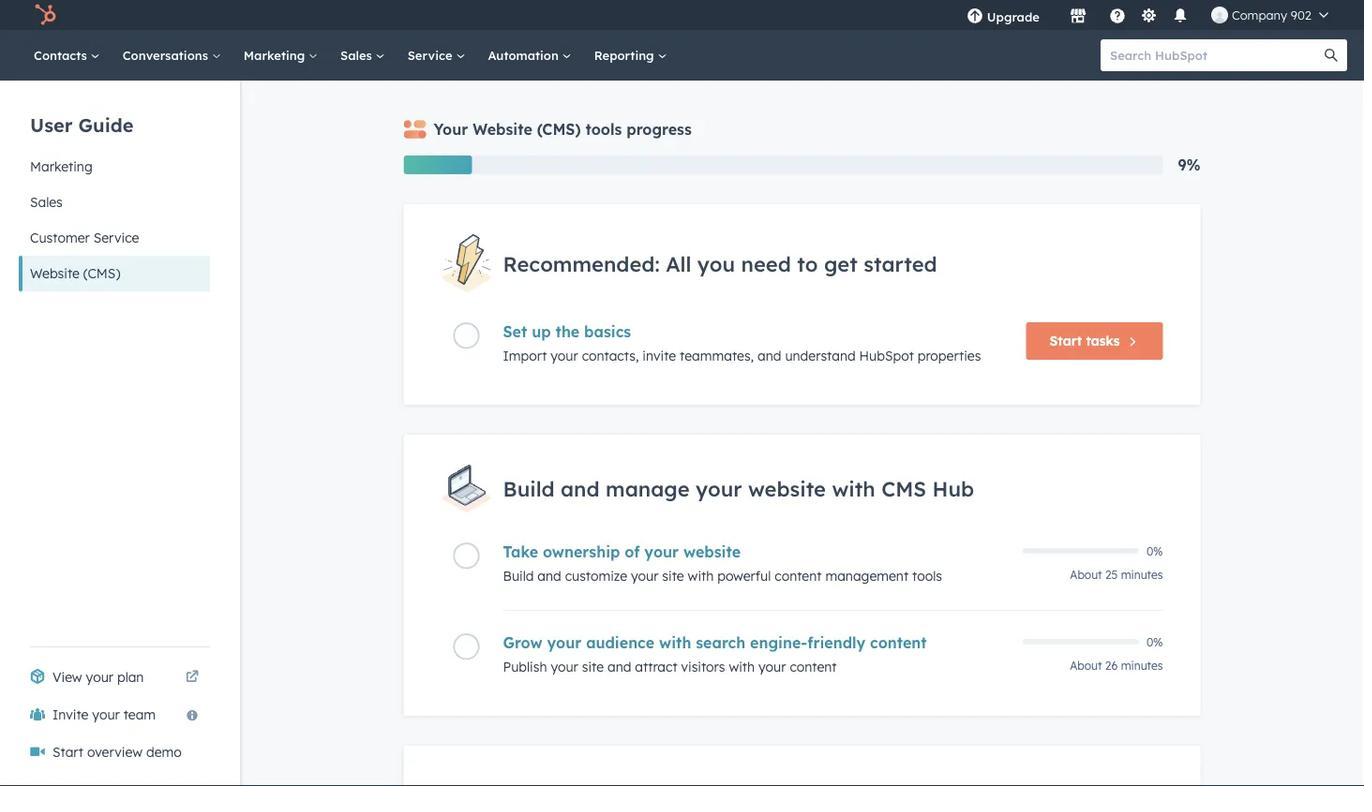 Task type: locate. For each thing, give the bounding box(es) containing it.
website inside website (cms) button
[[30, 265, 80, 282]]

minutes
[[1121, 568, 1163, 582], [1121, 659, 1163, 673]]

to
[[797, 251, 818, 277]]

1 horizontal spatial sales
[[340, 47, 376, 63]]

1 vertical spatial tools
[[913, 568, 943, 585]]

marketing left 'sales' link
[[244, 47, 309, 63]]

0% up about 26 minutes
[[1147, 635, 1163, 649]]

website
[[748, 476, 826, 502], [684, 543, 741, 562]]

recommended:
[[503, 251, 660, 277]]

your down the of
[[631, 568, 659, 585]]

sales inside button
[[30, 194, 63, 211]]

overview
[[87, 745, 143, 761]]

minutes for take ownership of your website
[[1121, 568, 1163, 582]]

0 vertical spatial content
[[775, 568, 822, 585]]

hubspot link
[[23, 4, 70, 26]]

recommended: all you need to get started
[[503, 251, 937, 277]]

customer service
[[30, 230, 139, 246]]

0 vertical spatial 0%
[[1147, 544, 1163, 558]]

1 vertical spatial marketing
[[30, 158, 93, 175]]

start overview demo link
[[19, 734, 210, 772]]

0 vertical spatial service
[[408, 47, 456, 63]]

and down audience at the bottom left of the page
[[608, 659, 632, 676]]

website up take ownership of your website button
[[748, 476, 826, 502]]

help button
[[1102, 0, 1134, 30]]

about left 25
[[1070, 568, 1102, 582]]

automation
[[488, 47, 562, 63]]

about 25 minutes
[[1070, 568, 1163, 582]]

minutes right 26 at the bottom right of the page
[[1121, 659, 1163, 673]]

and inside take ownership of your website build and customize your site with powerful content management tools
[[538, 568, 561, 585]]

1 about from the top
[[1070, 568, 1102, 582]]

customize
[[565, 568, 627, 585]]

0 vertical spatial tools
[[586, 120, 622, 139]]

website up powerful
[[684, 543, 741, 562]]

0% for take ownership of your website
[[1147, 544, 1163, 558]]

content right friendly
[[870, 634, 927, 653]]

website right your at top
[[473, 120, 532, 139]]

start tasks button
[[1026, 323, 1163, 360]]

1 vertical spatial build
[[503, 568, 534, 585]]

and down take
[[538, 568, 561, 585]]

mateo roberts image
[[1212, 7, 1228, 23]]

content down take ownership of your website button
[[775, 568, 822, 585]]

start down invite
[[53, 745, 83, 761]]

upgrade image
[[967, 8, 984, 25]]

Search HubSpot search field
[[1101, 39, 1331, 71]]

content down friendly
[[790, 659, 837, 676]]

25
[[1106, 568, 1118, 582]]

need
[[741, 251, 791, 277]]

0%
[[1147, 544, 1163, 558], [1147, 635, 1163, 649]]

1 vertical spatial minutes
[[1121, 659, 1163, 673]]

your left team at the left bottom of the page
[[92, 707, 120, 724]]

about 26 minutes
[[1070, 659, 1163, 673]]

0 horizontal spatial service
[[94, 230, 139, 246]]

marketing down "user"
[[30, 158, 93, 175]]

tools right "management"
[[913, 568, 943, 585]]

1 horizontal spatial marketing
[[244, 47, 309, 63]]

guide
[[78, 113, 134, 136]]

start tasks
[[1050, 333, 1120, 350]]

about
[[1070, 568, 1102, 582], [1070, 659, 1102, 673]]

with
[[832, 476, 876, 502], [688, 568, 714, 585], [659, 634, 691, 653], [729, 659, 755, 676]]

0 horizontal spatial website
[[30, 265, 80, 282]]

customer service button
[[19, 220, 210, 256]]

content inside take ownership of your website build and customize your site with powerful content management tools
[[775, 568, 822, 585]]

2 about from the top
[[1070, 659, 1102, 673]]

take
[[503, 543, 538, 562]]

1 vertical spatial (cms)
[[83, 265, 120, 282]]

1 vertical spatial about
[[1070, 659, 1102, 673]]

invite
[[643, 348, 676, 365]]

0 vertical spatial minutes
[[1121, 568, 1163, 582]]

reporting
[[594, 47, 658, 63]]

with inside take ownership of your website build and customize your site with powerful content management tools
[[688, 568, 714, 585]]

link opens in a new window image
[[186, 667, 199, 689], [186, 671, 199, 685]]

1 horizontal spatial start
[[1050, 333, 1082, 350]]

your down the
[[551, 348, 578, 365]]

service
[[408, 47, 456, 63], [94, 230, 139, 246]]

marketing
[[244, 47, 309, 63], [30, 158, 93, 175]]

1 vertical spatial website
[[30, 265, 80, 282]]

0 vertical spatial start
[[1050, 333, 1082, 350]]

menu
[[954, 0, 1342, 30]]

(cms) down automation link
[[537, 120, 581, 139]]

1 horizontal spatial website
[[748, 476, 826, 502]]

1 vertical spatial website
[[684, 543, 741, 562]]

site down audience at the bottom left of the page
[[582, 659, 604, 676]]

search image
[[1325, 49, 1338, 62]]

tools
[[586, 120, 622, 139], [913, 568, 943, 585]]

and
[[758, 348, 782, 365], [561, 476, 600, 502], [538, 568, 561, 585], [608, 659, 632, 676]]

minutes right 25
[[1121, 568, 1163, 582]]

service link
[[396, 30, 477, 81]]

1 0% from the top
[[1147, 544, 1163, 558]]

menu containing company 902
[[954, 0, 1342, 30]]

set
[[503, 323, 527, 342]]

0 vertical spatial marketing
[[244, 47, 309, 63]]

1 horizontal spatial tools
[[913, 568, 943, 585]]

0 horizontal spatial marketing
[[30, 158, 93, 175]]

1 link opens in a new window image from the top
[[186, 667, 199, 689]]

marketing link
[[232, 30, 329, 81]]

team
[[123, 707, 156, 724]]

marketplaces button
[[1059, 0, 1098, 30]]

ownership
[[543, 543, 620, 562]]

conversations link
[[111, 30, 232, 81]]

service down 'sales' button
[[94, 230, 139, 246]]

teammates,
[[680, 348, 754, 365]]

(cms)
[[537, 120, 581, 139], [83, 265, 120, 282]]

0 horizontal spatial website
[[684, 543, 741, 562]]

website
[[473, 120, 532, 139], [30, 265, 80, 282]]

1 vertical spatial 0%
[[1147, 635, 1163, 649]]

0 horizontal spatial site
[[582, 659, 604, 676]]

conversations
[[123, 47, 212, 63]]

0 horizontal spatial start
[[53, 745, 83, 761]]

start left tasks in the right top of the page
[[1050, 333, 1082, 350]]

0 vertical spatial build
[[503, 476, 555, 502]]

(cms) down customer service button
[[83, 265, 120, 282]]

1 horizontal spatial service
[[408, 47, 456, 63]]

(cms) inside button
[[83, 265, 120, 282]]

sales up customer
[[30, 194, 63, 211]]

your right publish
[[551, 659, 578, 676]]

tools left progress
[[586, 120, 622, 139]]

1 vertical spatial sales
[[30, 194, 63, 211]]

website inside take ownership of your website build and customize your site with powerful content management tools
[[684, 543, 741, 562]]

with left powerful
[[688, 568, 714, 585]]

build up take
[[503, 476, 555, 502]]

0 horizontal spatial sales
[[30, 194, 63, 211]]

0 vertical spatial about
[[1070, 568, 1102, 582]]

and down set up the basics button
[[758, 348, 782, 365]]

site left powerful
[[662, 568, 684, 585]]

sales right marketing link
[[340, 47, 376, 63]]

your website (cms) tools progress
[[434, 120, 692, 139]]

1 horizontal spatial site
[[662, 568, 684, 585]]

customer
[[30, 230, 90, 246]]

2 minutes from the top
[[1121, 659, 1163, 673]]

take ownership of your website button
[[503, 543, 1011, 562]]

about left 26 at the bottom right of the page
[[1070, 659, 1102, 673]]

contacts,
[[582, 348, 639, 365]]

0 vertical spatial website
[[473, 120, 532, 139]]

0% up about 25 minutes
[[1147, 544, 1163, 558]]

0 vertical spatial website
[[748, 476, 826, 502]]

tasks
[[1086, 333, 1120, 350]]

about for take ownership of your website
[[1070, 568, 1102, 582]]

service right 'sales' link
[[408, 47, 456, 63]]

1 minutes from the top
[[1121, 568, 1163, 582]]

build
[[503, 476, 555, 502], [503, 568, 534, 585]]

your left plan
[[86, 670, 113, 686]]

1 vertical spatial service
[[94, 230, 139, 246]]

1 vertical spatial start
[[53, 745, 83, 761]]

start
[[1050, 333, 1082, 350], [53, 745, 83, 761]]

website down customer
[[30, 265, 80, 282]]

content
[[775, 568, 822, 585], [870, 634, 927, 653], [790, 659, 837, 676]]

start inside button
[[1050, 333, 1082, 350]]

0 vertical spatial sales
[[340, 47, 376, 63]]

view your plan link
[[19, 659, 210, 697]]

1 vertical spatial site
[[582, 659, 604, 676]]

invite your team button
[[19, 697, 210, 734]]

2 0% from the top
[[1147, 635, 1163, 649]]

0 vertical spatial site
[[662, 568, 684, 585]]

search button
[[1316, 39, 1348, 71]]

your right the of
[[645, 543, 679, 562]]

0 horizontal spatial (cms)
[[83, 265, 120, 282]]

site
[[662, 568, 684, 585], [582, 659, 604, 676]]

and inside set up the basics import your contacts, invite teammates, and understand hubspot properties
[[758, 348, 782, 365]]

1 horizontal spatial (cms)
[[537, 120, 581, 139]]

build down take
[[503, 568, 534, 585]]

service inside button
[[94, 230, 139, 246]]

your inside set up the basics import your contacts, invite teammates, and understand hubspot properties
[[551, 348, 578, 365]]

website for of
[[684, 543, 741, 562]]

your inside "link"
[[86, 670, 113, 686]]

user
[[30, 113, 73, 136]]

management
[[826, 568, 909, 585]]

and inside grow your audience with search engine-friendly content publish your site and attract visitors with your content
[[608, 659, 632, 676]]

your website (cms) tools progress progress bar
[[404, 156, 472, 174]]

2 build from the top
[[503, 568, 534, 585]]

company 902
[[1232, 7, 1312, 23]]

properties
[[918, 348, 981, 365]]



Task type: describe. For each thing, give the bounding box(es) containing it.
2 link opens in a new window image from the top
[[186, 671, 199, 685]]

notifications image
[[1172, 8, 1189, 25]]

manage
[[606, 476, 690, 502]]

you
[[698, 251, 735, 277]]

9%
[[1178, 156, 1201, 174]]

set up the basics import your contacts, invite teammates, and understand hubspot properties
[[503, 323, 981, 365]]

tools inside take ownership of your website build and customize your site with powerful content management tools
[[913, 568, 943, 585]]

website (cms) button
[[19, 256, 210, 292]]

marketplaces image
[[1070, 8, 1087, 25]]

your right manage
[[696, 476, 742, 502]]

the
[[556, 323, 580, 342]]

understand
[[785, 348, 856, 365]]

your inside button
[[92, 707, 120, 724]]

26
[[1106, 659, 1118, 673]]

automation link
[[477, 30, 583, 81]]

site inside grow your audience with search engine-friendly content publish your site and attract visitors with your content
[[582, 659, 604, 676]]

build inside take ownership of your website build and customize your site with powerful content management tools
[[503, 568, 534, 585]]

import
[[503, 348, 547, 365]]

with down grow your audience with search engine-friendly content button
[[729, 659, 755, 676]]

basics
[[584, 323, 631, 342]]

and up ownership
[[561, 476, 600, 502]]

demo
[[146, 745, 182, 761]]

grow
[[503, 634, 543, 653]]

upgrade
[[987, 9, 1040, 24]]

contacts
[[34, 47, 91, 63]]

progress
[[627, 120, 692, 139]]

audience
[[586, 634, 655, 653]]

view your plan
[[53, 670, 144, 686]]

0 horizontal spatial tools
[[586, 120, 622, 139]]

start overview demo
[[53, 745, 182, 761]]

up
[[532, 323, 551, 342]]

engine-
[[750, 634, 808, 653]]

with left cms
[[832, 476, 876, 502]]

1 build from the top
[[503, 476, 555, 502]]

settings link
[[1137, 5, 1161, 25]]

cms
[[882, 476, 927, 502]]

start for start tasks
[[1050, 333, 1082, 350]]

powerful
[[718, 568, 771, 585]]

with up attract
[[659, 634, 691, 653]]

invite
[[53, 707, 89, 724]]

sales link
[[329, 30, 396, 81]]

get
[[824, 251, 858, 277]]

plan
[[117, 670, 144, 686]]

all
[[666, 251, 692, 277]]

friendly
[[808, 634, 866, 653]]

2 vertical spatial content
[[790, 659, 837, 676]]

invite your team
[[53, 707, 156, 724]]

minutes for grow your audience with search engine-friendly content
[[1121, 659, 1163, 673]]

site inside take ownership of your website build and customize your site with powerful content management tools
[[662, 568, 684, 585]]

website for manage
[[748, 476, 826, 502]]

settings image
[[1141, 8, 1158, 25]]

hubspot image
[[34, 4, 56, 26]]

1 vertical spatial content
[[870, 634, 927, 653]]

marketing inside button
[[30, 158, 93, 175]]

set up the basics button
[[503, 323, 1011, 342]]

publish
[[503, 659, 547, 676]]

your down engine-
[[759, 659, 786, 676]]

grow your audience with search engine-friendly content button
[[503, 634, 1011, 653]]

0% for grow your audience with search engine-friendly content
[[1147, 635, 1163, 649]]

grow your audience with search engine-friendly content publish your site and attract visitors with your content
[[503, 634, 927, 676]]

attract
[[635, 659, 678, 676]]

contacts link
[[23, 30, 111, 81]]

notifications button
[[1165, 0, 1197, 30]]

902
[[1291, 7, 1312, 23]]

user guide
[[30, 113, 134, 136]]

about for grow your audience with search engine-friendly content
[[1070, 659, 1102, 673]]

reporting link
[[583, 30, 678, 81]]

start for start overview demo
[[53, 745, 83, 761]]

of
[[625, 543, 640, 562]]

search
[[696, 634, 746, 653]]

build and manage your website with cms hub
[[503, 476, 975, 502]]

sales button
[[19, 185, 210, 220]]

1 horizontal spatial website
[[473, 120, 532, 139]]

view
[[53, 670, 82, 686]]

visitors
[[681, 659, 725, 676]]

company 902 button
[[1200, 0, 1340, 30]]

take ownership of your website build and customize your site with powerful content management tools
[[503, 543, 943, 585]]

started
[[864, 251, 937, 277]]

hubspot
[[860, 348, 914, 365]]

your right grow
[[547, 634, 582, 653]]

hub
[[933, 476, 975, 502]]

user guide views element
[[19, 81, 210, 292]]

your
[[434, 120, 468, 139]]

help image
[[1109, 8, 1126, 25]]

0 vertical spatial (cms)
[[537, 120, 581, 139]]

marketing button
[[19, 149, 210, 185]]

website (cms)
[[30, 265, 120, 282]]

company
[[1232, 7, 1288, 23]]



Task type: vqa. For each thing, say whether or not it's contained in the screenshot.
Automation link
yes



